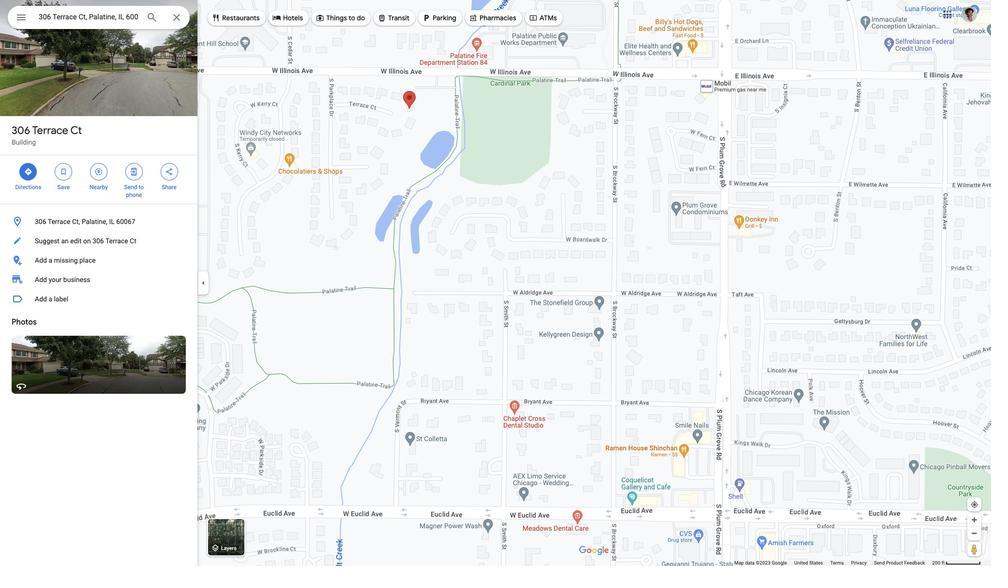 Task type: vqa. For each thing, say whether or not it's contained in the screenshot.
Miramar Hotel Checkin icon
no



Task type: locate. For each thing, give the bounding box(es) containing it.

[[15, 11, 27, 24]]


[[272, 13, 281, 23]]

None field
[[39, 11, 138, 23]]


[[469, 13, 478, 23]]

2 horizontal spatial 306
[[92, 237, 104, 245]]

1 vertical spatial send
[[874, 560, 885, 566]]

0 vertical spatial 306
[[12, 124, 30, 137]]

to inside send to phone
[[139, 184, 144, 191]]

add down suggest at left
[[35, 256, 47, 264]]

to
[[349, 14, 355, 22], [139, 184, 144, 191]]

add your business link
[[0, 270, 197, 289]]

footer containing map data ©2023 google
[[734, 560, 932, 566]]

feedback
[[904, 560, 925, 566]]

terrace left ct, at the top of the page
[[48, 218, 70, 226]]

200 ft button
[[932, 560, 981, 566]]


[[94, 166, 103, 177]]

1 horizontal spatial to
[[349, 14, 355, 22]]

2 vertical spatial 306
[[92, 237, 104, 245]]

suggest
[[35, 237, 59, 245]]

1 horizontal spatial ct
[[130, 237, 136, 245]]

1 a from the top
[[49, 256, 52, 264]]

306 for ct
[[12, 124, 30, 137]]

0 vertical spatial a
[[49, 256, 52, 264]]

terrace up "building"
[[32, 124, 68, 137]]

united states button
[[794, 560, 823, 566]]

1 vertical spatial add
[[35, 276, 47, 284]]

0 vertical spatial ct
[[70, 124, 82, 137]]

add a label button
[[0, 289, 197, 309]]

0 vertical spatial add
[[35, 256, 47, 264]]

directions
[[15, 184, 41, 191]]

306 inside 306 terrace ct building
[[12, 124, 30, 137]]

transit
[[388, 14, 409, 22]]

add a missing place
[[35, 256, 96, 264]]

add left your
[[35, 276, 47, 284]]


[[24, 166, 33, 177]]

1 horizontal spatial 306
[[35, 218, 46, 226]]

google
[[772, 560, 787, 566]]

send left product
[[874, 560, 885, 566]]

things
[[326, 14, 347, 22]]


[[316, 13, 324, 23]]

show your location image
[[970, 500, 979, 509]]

 transit
[[378, 13, 409, 23]]

map
[[734, 560, 744, 566]]

1 vertical spatial ct
[[130, 237, 136, 245]]

edit
[[70, 237, 82, 245]]

a
[[49, 256, 52, 264], [49, 295, 52, 303]]

your
[[49, 276, 62, 284]]

hotels
[[283, 14, 303, 22]]

do
[[357, 14, 365, 22]]

to inside  things to do
[[349, 14, 355, 22]]

send product feedback
[[874, 560, 925, 566]]

il
[[109, 218, 115, 226]]

0 vertical spatial send
[[124, 184, 137, 191]]

a inside add a missing place button
[[49, 256, 52, 264]]

terrace down il
[[105, 237, 128, 245]]

footer
[[734, 560, 932, 566]]

terrace for ct
[[32, 124, 68, 137]]

an
[[61, 237, 69, 245]]

306 right on
[[92, 237, 104, 245]]

306
[[12, 124, 30, 137], [35, 218, 46, 226], [92, 237, 104, 245]]

0 horizontal spatial 306
[[12, 124, 30, 137]]

©2023
[[756, 560, 771, 566]]

306 terrace ct building
[[12, 124, 82, 146]]

to left do
[[349, 14, 355, 22]]

send inside button
[[874, 560, 885, 566]]

collapse side panel image
[[198, 278, 209, 288]]

add left label
[[35, 295, 47, 303]]

send inside send to phone
[[124, 184, 137, 191]]

3 add from the top
[[35, 295, 47, 303]]

a left missing
[[49, 256, 52, 264]]

send
[[124, 184, 137, 191], [874, 560, 885, 566]]

add your business
[[35, 276, 90, 284]]

send to phone
[[124, 184, 144, 198]]

0 horizontal spatial send
[[124, 184, 137, 191]]

zoom in image
[[971, 516, 978, 524]]

on
[[83, 237, 91, 245]]

306 up "building"
[[12, 124, 30, 137]]

0 vertical spatial terrace
[[32, 124, 68, 137]]

add for add a label
[[35, 295, 47, 303]]

1 add from the top
[[35, 256, 47, 264]]

2 vertical spatial add
[[35, 295, 47, 303]]

terrace for ct,
[[48, 218, 70, 226]]

1 horizontal spatial send
[[874, 560, 885, 566]]

306 up suggest at left
[[35, 218, 46, 226]]

add for add a missing place
[[35, 256, 47, 264]]

a left label
[[49, 295, 52, 303]]

send up phone
[[124, 184, 137, 191]]

add
[[35, 256, 47, 264], [35, 276, 47, 284], [35, 295, 47, 303]]

2 add from the top
[[35, 276, 47, 284]]

united states
[[794, 560, 823, 566]]

1 vertical spatial a
[[49, 295, 52, 303]]

to up phone
[[139, 184, 144, 191]]

ct inside 306 terrace ct building
[[70, 124, 82, 137]]

1 vertical spatial 306
[[35, 218, 46, 226]]

0 horizontal spatial to
[[139, 184, 144, 191]]

pharmacies
[[480, 14, 516, 22]]

data
[[745, 560, 755, 566]]


[[165, 166, 174, 177]]

terrace inside 306 terrace ct building
[[32, 124, 68, 137]]

2 a from the top
[[49, 295, 52, 303]]

terrace
[[32, 124, 68, 137], [48, 218, 70, 226], [105, 237, 128, 245]]

ct
[[70, 124, 82, 137], [130, 237, 136, 245]]

306 inside 306 terrace ct, palatine, il 60067 'button'
[[35, 218, 46, 226]]

business
[[63, 276, 90, 284]]

1 vertical spatial to
[[139, 184, 144, 191]]

200 ft
[[932, 560, 945, 566]]

a inside add a label button
[[49, 295, 52, 303]]

 search field
[[8, 6, 190, 31]]

a for label
[[49, 295, 52, 303]]

0 vertical spatial to
[[349, 14, 355, 22]]

0 horizontal spatial ct
[[70, 124, 82, 137]]

 things to do
[[316, 13, 365, 23]]

1 vertical spatial terrace
[[48, 218, 70, 226]]

306 for ct,
[[35, 218, 46, 226]]



Task type: describe. For each thing, give the bounding box(es) containing it.
save
[[57, 184, 70, 191]]

photos
[[12, 317, 37, 327]]

suggest an edit on 306 terrace ct
[[35, 237, 136, 245]]


[[422, 13, 431, 23]]

200
[[932, 560, 940, 566]]

map data ©2023 google
[[734, 560, 787, 566]]

terms button
[[830, 560, 844, 566]]

send product feedback button
[[874, 560, 925, 566]]

product
[[886, 560, 903, 566]]

ft
[[942, 560, 945, 566]]

ct inside "suggest an edit on 306 terrace ct" 'button'
[[130, 237, 136, 245]]

306 terrace ct, palatine, il 60067
[[35, 218, 135, 226]]

restaurants
[[222, 14, 260, 22]]

suggest an edit on 306 terrace ct button
[[0, 231, 197, 251]]

building
[[12, 138, 36, 146]]

layers
[[221, 546, 237, 552]]

2 vertical spatial terrace
[[105, 237, 128, 245]]

phone
[[126, 192, 142, 198]]

privacy
[[851, 560, 867, 566]]


[[529, 13, 538, 23]]

a for missing
[[49, 256, 52, 264]]

palatine,
[[82, 218, 107, 226]]

label
[[54, 295, 68, 303]]

 hotels
[[272, 13, 303, 23]]


[[211, 13, 220, 23]]

terms
[[830, 560, 844, 566]]

none field inside the 306 terrace ct, palatine, il 60067 field
[[39, 11, 138, 23]]


[[59, 166, 68, 177]]

60067
[[116, 218, 135, 226]]

actions for 306 terrace ct region
[[0, 155, 197, 204]]

google account: tariq douglas  
(tariq.douglas@adept.ai) image
[[962, 7, 977, 22]]

add for add your business
[[35, 276, 47, 284]]

306 terrace ct, palatine, il 60067 button
[[0, 212, 197, 231]]

place
[[79, 256, 96, 264]]

google maps element
[[0, 0, 991, 566]]


[[378, 13, 386, 23]]

atms
[[540, 14, 557, 22]]

add a missing place button
[[0, 251, 197, 270]]

306 terrace ct main content
[[0, 0, 197, 566]]

add a label
[[35, 295, 68, 303]]

show street view coverage image
[[967, 542, 981, 557]]

 button
[[8, 6, 35, 31]]

missing
[[54, 256, 78, 264]]

 atms
[[529, 13, 557, 23]]

 restaurants
[[211, 13, 260, 23]]

footer inside google maps element
[[734, 560, 932, 566]]

 pharmacies
[[469, 13, 516, 23]]

nearby
[[90, 184, 108, 191]]

zoom out image
[[971, 530, 978, 537]]

privacy button
[[851, 560, 867, 566]]

united
[[794, 560, 808, 566]]

parking
[[433, 14, 456, 22]]

306 Terrace Ct, Palatine, IL 60067 field
[[8, 6, 190, 29]]

306 inside "suggest an edit on 306 terrace ct" 'button'
[[92, 237, 104, 245]]


[[130, 166, 138, 177]]

ct,
[[72, 218, 80, 226]]

send for send to phone
[[124, 184, 137, 191]]

states
[[809, 560, 823, 566]]

send for send product feedback
[[874, 560, 885, 566]]

 parking
[[422, 13, 456, 23]]

share
[[162, 184, 177, 191]]



